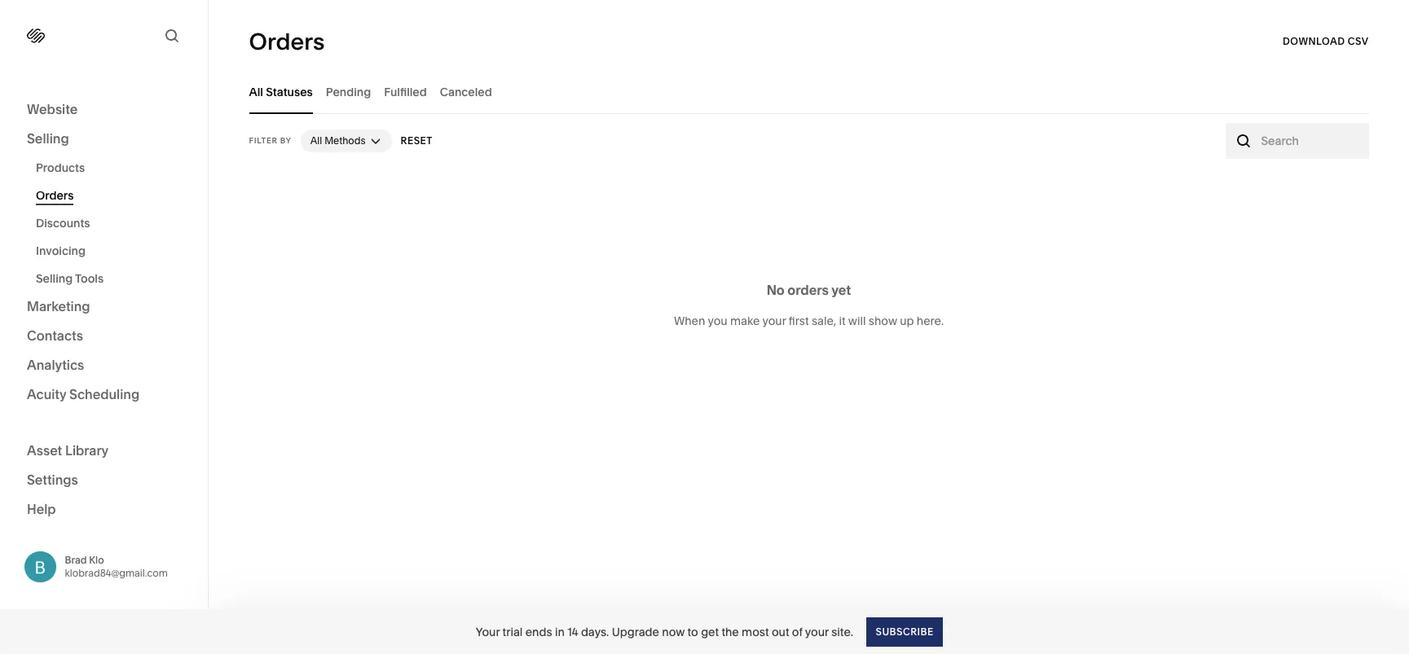 Task type: vqa. For each thing, say whether or not it's contained in the screenshot.
'site.'
yes



Task type: describe. For each thing, give the bounding box(es) containing it.
discounts
[[36, 216, 90, 231]]

help link
[[27, 500, 56, 518]]

no orders yet
[[767, 282, 851, 298]]

all statuses
[[249, 84, 313, 99]]

invoicing link
[[36, 237, 190, 265]]

reset button
[[401, 126, 433, 156]]

1 vertical spatial your
[[805, 625, 829, 639]]

no
[[767, 282, 785, 298]]

filter
[[249, 136, 278, 145]]

brad
[[65, 554, 87, 566]]

here.
[[917, 314, 944, 329]]

filter by
[[249, 136, 292, 145]]

selling tools
[[36, 271, 104, 286]]

selling link
[[27, 130, 181, 149]]

scheduling
[[69, 386, 140, 403]]

acuity scheduling link
[[27, 386, 181, 405]]

pending button
[[326, 69, 371, 114]]

ends
[[526, 625, 552, 639]]

download
[[1283, 35, 1345, 47]]

products link
[[36, 154, 190, 182]]

make
[[730, 314, 760, 329]]

first
[[789, 314, 809, 329]]

download csv button
[[1283, 27, 1369, 56]]

tab list containing all statuses
[[249, 69, 1369, 114]]

acuity
[[27, 386, 66, 403]]

upgrade
[[612, 625, 659, 639]]

you
[[708, 314, 728, 329]]

pending
[[326, 84, 371, 99]]

analytics link
[[27, 356, 181, 376]]

website
[[27, 101, 78, 117]]

reset
[[401, 134, 433, 147]]

marketing link
[[27, 298, 181, 317]]

asset library
[[27, 442, 109, 459]]

website link
[[27, 100, 181, 120]]

all for all methods
[[310, 134, 322, 147]]

0 vertical spatial your
[[762, 314, 786, 329]]

contacts
[[27, 328, 83, 344]]

selling for selling tools
[[36, 271, 73, 286]]

in
[[555, 625, 565, 639]]

brad klo klobrad84@gmail.com
[[65, 554, 168, 579]]

get
[[701, 625, 719, 639]]

all for all statuses
[[249, 84, 263, 99]]

discounts link
[[36, 209, 190, 237]]

orders
[[788, 282, 829, 298]]

Search field
[[1261, 132, 1360, 150]]

csv
[[1348, 35, 1369, 47]]

asset library link
[[27, 441, 181, 461]]

your
[[476, 625, 500, 639]]

orders link
[[36, 182, 190, 209]]

invoicing
[[36, 244, 86, 258]]



Task type: locate. For each thing, give the bounding box(es) containing it.
1 horizontal spatial your
[[805, 625, 829, 639]]

orders
[[249, 28, 325, 55], [36, 188, 74, 203]]

0 vertical spatial all
[[249, 84, 263, 99]]

your trial ends in 14 days. upgrade now to get the most out of your site.
[[476, 625, 853, 639]]

orders up statuses
[[249, 28, 325, 55]]

14
[[567, 625, 578, 639]]

site.
[[832, 625, 853, 639]]

download csv
[[1283, 35, 1369, 47]]

0 vertical spatial orders
[[249, 28, 325, 55]]

days.
[[581, 625, 609, 639]]

when you make your first sale, it will show up here.
[[674, 314, 944, 329]]

orders down products
[[36, 188, 74, 203]]

selling up marketing
[[36, 271, 73, 286]]

the
[[722, 625, 739, 639]]

selling tools link
[[36, 265, 190, 293]]

all statuses button
[[249, 69, 313, 114]]

yet
[[832, 282, 851, 298]]

your left first
[[762, 314, 786, 329]]

all methods
[[310, 134, 366, 147]]

when
[[674, 314, 705, 329]]

all left statuses
[[249, 84, 263, 99]]

subscribe button
[[866, 617, 943, 647]]

library
[[65, 442, 109, 459]]

settings link
[[27, 471, 181, 490]]

your right of
[[805, 625, 829, 639]]

selling down website
[[27, 130, 69, 147]]

canceled button
[[440, 69, 492, 114]]

tab list
[[249, 69, 1369, 114]]

fulfilled
[[384, 84, 427, 99]]

show
[[869, 314, 897, 329]]

0 vertical spatial selling
[[27, 130, 69, 147]]

will
[[848, 314, 866, 329]]

methods
[[325, 134, 366, 147]]

acuity scheduling
[[27, 386, 140, 403]]

all left methods
[[310, 134, 322, 147]]

all methods button
[[301, 130, 392, 152]]

tools
[[75, 271, 104, 286]]

sale,
[[812, 314, 836, 329]]

1 vertical spatial all
[[310, 134, 322, 147]]

your
[[762, 314, 786, 329], [805, 625, 829, 639]]

0 horizontal spatial your
[[762, 314, 786, 329]]

analytics
[[27, 357, 84, 373]]

0 horizontal spatial all
[[249, 84, 263, 99]]

selling
[[27, 130, 69, 147], [36, 271, 73, 286]]

1 vertical spatial selling
[[36, 271, 73, 286]]

marketing
[[27, 298, 90, 315]]

1 horizontal spatial orders
[[249, 28, 325, 55]]

help
[[27, 501, 56, 517]]

most
[[742, 625, 769, 639]]

by
[[280, 136, 292, 145]]

0 horizontal spatial orders
[[36, 188, 74, 203]]

statuses
[[266, 84, 313, 99]]

canceled
[[440, 84, 492, 99]]

it
[[839, 314, 846, 329]]

fulfilled button
[[384, 69, 427, 114]]

asset
[[27, 442, 62, 459]]

out
[[772, 625, 789, 639]]

up
[[900, 314, 914, 329]]

contacts link
[[27, 327, 181, 346]]

klo
[[89, 554, 104, 566]]

klobrad84@gmail.com
[[65, 567, 168, 579]]

trial
[[503, 625, 523, 639]]

settings
[[27, 472, 78, 488]]

now
[[662, 625, 685, 639]]

all
[[249, 84, 263, 99], [310, 134, 322, 147]]

subscribe
[[875, 626, 934, 638]]

products
[[36, 161, 85, 175]]

of
[[792, 625, 803, 639]]

selling for selling
[[27, 130, 69, 147]]

to
[[688, 625, 698, 639]]

1 horizontal spatial all
[[310, 134, 322, 147]]

1 vertical spatial orders
[[36, 188, 74, 203]]



